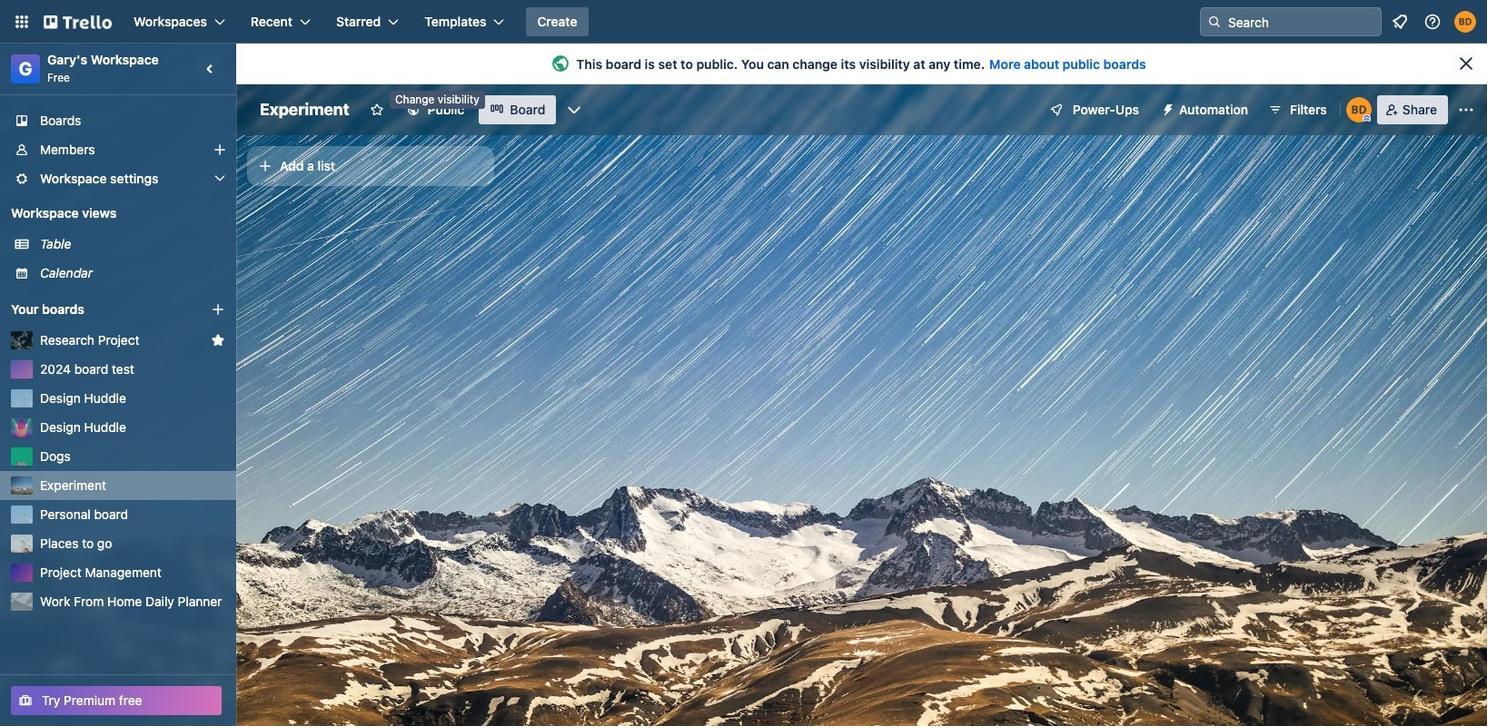 Task type: vqa. For each thing, say whether or not it's contained in the screenshot.
the top Christina Overa (christinaovera) image
no



Task type: describe. For each thing, give the bounding box(es) containing it.
0 notifications image
[[1389, 11, 1411, 33]]

star or unstar board image
[[369, 103, 384, 117]]

Search field
[[1222, 9, 1381, 35]]

your boards with 10 items element
[[11, 299, 184, 321]]

primary element
[[0, 0, 1487, 44]]

customize views image
[[565, 101, 584, 119]]

Board name text field
[[251, 95, 358, 124]]

starred icon image
[[211, 333, 225, 348]]

this member is an admin of this board. image
[[1363, 114, 1371, 123]]

back to home image
[[44, 7, 112, 36]]

barb dwyer (barbdwyer3) image
[[1455, 11, 1476, 33]]



Task type: locate. For each thing, give the bounding box(es) containing it.
workspace navigation collapse icon image
[[198, 56, 223, 82]]

open information menu image
[[1424, 13, 1442, 31]]

barb dwyer (barbdwyer3) image
[[1346, 97, 1372, 123]]

search image
[[1207, 15, 1222, 29]]

sm image
[[1154, 95, 1179, 121]]

show menu image
[[1457, 101, 1475, 119]]

tooltip
[[390, 91, 485, 109]]

add board image
[[211, 303, 225, 317]]



